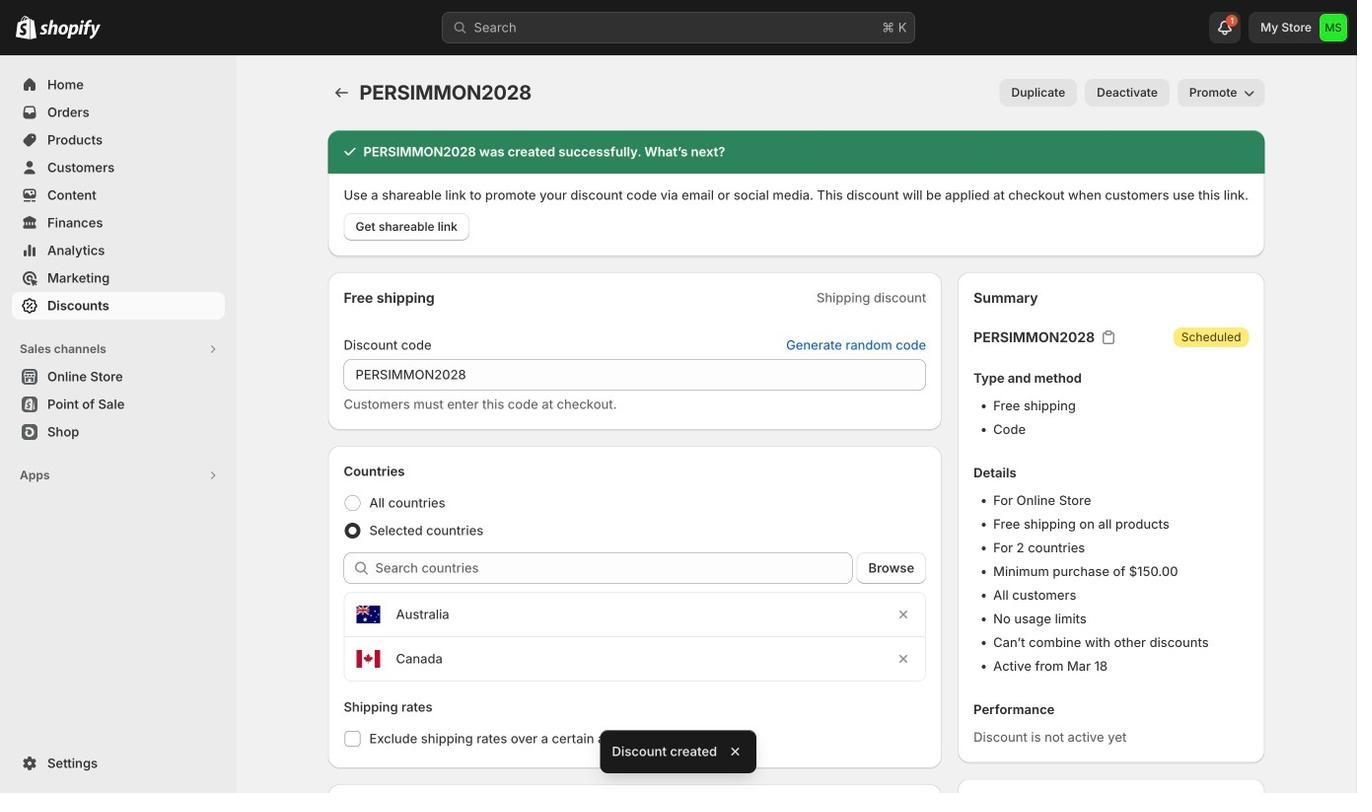 Task type: locate. For each thing, give the bounding box(es) containing it.
shopify image
[[39, 19, 101, 39]]

None text field
[[344, 359, 927, 391]]

my store image
[[1320, 14, 1348, 41]]



Task type: vqa. For each thing, say whether or not it's contained in the screenshot.
the Shopify image
yes



Task type: describe. For each thing, give the bounding box(es) containing it.
Search countries text field
[[375, 553, 853, 584]]

shopify image
[[16, 16, 37, 39]]



